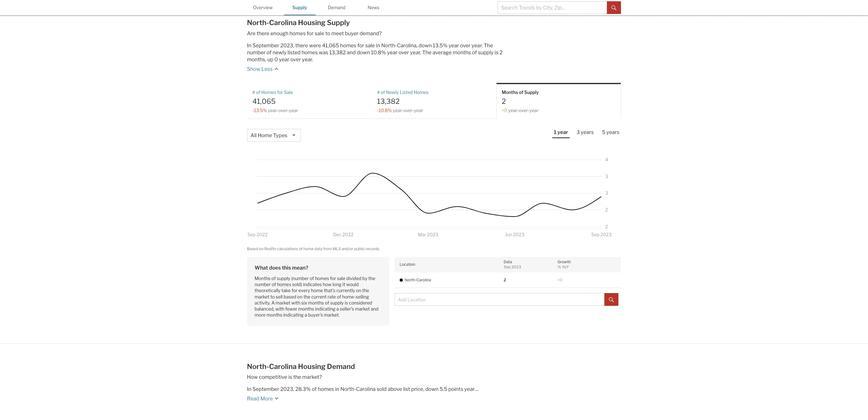 Task type: describe. For each thing, give the bounding box(es) containing it.
activity.
[[255, 301, 271, 306]]

2 inside 'in september 2023, there were 41,065 homes for sale in north-carolina, down 13.5% year over year. the number of newly listed homes was 13,382 and down 10.8% year over year. the average months of supply is 2 months, up 0 year over year.'
[[500, 49, 503, 56]]

demand link
[[321, 0, 353, 15]]

13.5% inside 'in september 2023, there were 41,065 homes for sale in north-carolina, down 13.5% year over year. the number of newly listed homes was 13,382 and down 10.8% year over year. the average months of supply is 2 months, up 0 year over year.'
[[433, 42, 448, 49]]

mls
[[333, 247, 341, 252]]

up
[[268, 56, 274, 63]]

were
[[309, 42, 321, 49]]

3 years button
[[575, 129, 596, 138]]

homes up the 'take'
[[277, 282, 291, 288]]

september for in september 2023, there were 41,065 homes for sale in north-carolina, down 13.5% year over year. the number of newly listed homes was 13,382 and down 10.8% year over year. the average months of supply is 2 months, up 0 year over year.
[[253, 42, 279, 49]]

months of supply 2 +0 year-over-year
[[502, 90, 539, 113]]

1 vertical spatial a
[[305, 313, 307, 318]]

calculations
[[277, 247, 298, 252]]

supply link
[[284, 0, 316, 15]]

is inside 'in september 2023, there were 41,065 homes for sale in north-carolina, down 13.5% year over year. the number of newly listed homes was 13,382 and down 10.8% year over year. the average months of supply is 2 months, up 0 year over year.'
[[495, 49, 499, 56]]

of inside # of homes for sale 41,065 -13.5% year-over-year
[[256, 90, 261, 95]]

data
[[315, 247, 323, 252]]

overview
[[253, 5, 273, 10]]

based on redfin calculations of home data from mls and/or public records.
[[247, 247, 380, 252]]

0 horizontal spatial over
[[291, 56, 301, 63]]

of inside 'months of supply 2 +0 year-over-year'
[[519, 90, 524, 95]]

0 vertical spatial home
[[304, 247, 314, 252]]

months for 2
[[502, 90, 519, 95]]

41,065 for homes
[[322, 42, 339, 49]]

read
[[247, 396, 260, 403]]

- for 41,065
[[253, 108, 254, 113]]

take
[[282, 288, 291, 294]]

meet
[[332, 30, 344, 36]]

0 horizontal spatial in
[[335, 387, 340, 393]]

%
[[558, 265, 562, 270]]

# for 41,065
[[253, 90, 255, 95]]

based
[[247, 247, 258, 252]]

homes down north-carolina housing supply at the left
[[290, 30, 306, 36]]

homes down were
[[302, 49, 318, 56]]

1 horizontal spatial with
[[292, 301, 301, 306]]

1 vertical spatial on
[[356, 288, 362, 294]]

north- for north-carolina housing supply
[[247, 19, 269, 27]]

sale
[[284, 90, 293, 95]]

1 vertical spatial supply
[[277, 276, 291, 282]]

2 vertical spatial market
[[355, 307, 370, 312]]

what does this mean?
[[255, 265, 309, 271]]

based
[[284, 295, 297, 300]]

0
[[275, 56, 278, 63]]

balanced,
[[255, 307, 275, 312]]

types
[[273, 133, 288, 139]]

0 horizontal spatial sale
[[315, 30, 325, 36]]

seller's
[[340, 307, 354, 312]]

over- inside 'months of supply 2 +0 year-over-year'
[[519, 108, 530, 113]]

0 horizontal spatial is
[[289, 375, 292, 381]]

months down current
[[308, 301, 324, 306]]

currently
[[337, 288, 355, 294]]

year- for 13,382
[[393, 108, 404, 113]]

sell
[[276, 295, 283, 300]]

for up long
[[330, 276, 336, 282]]

housing for demand
[[298, 363, 326, 371]]

0 vertical spatial there
[[257, 30, 270, 36]]

2023, for 28.3%
[[281, 387, 294, 393]]

points
[[449, 387, 464, 393]]

2 vertical spatial 2
[[504, 278, 507, 283]]

(number
[[292, 276, 309, 282]]

how competitive is the market?
[[247, 375, 322, 381]]

1 year
[[554, 130, 569, 136]]

north- inside 'in september 2023, there were 41,065 homes for sale in north-carolina, down 13.5% year over year. the number of newly listed homes was 13,382 and down 10.8% year over year. the average months of supply is 2 months, up 0 year over year.'
[[382, 42, 397, 49]]

north-carolina housing supply
[[247, 19, 350, 27]]

list
[[404, 387, 411, 393]]

1
[[554, 130, 557, 136]]

1 vertical spatial indicating
[[284, 313, 304, 318]]

sold
[[377, 387, 387, 393]]

home
[[258, 133, 272, 139]]

in inside 'in september 2023, there were 41,065 homes for sale in north-carolina, down 13.5% year over year. the number of newly listed homes was 13,382 and down 10.8% year over year. the average months of supply is 2 months, up 0 year over year.'
[[376, 42, 380, 49]]

# of homes for sale 41,065 -13.5% year-over-year
[[253, 90, 298, 113]]

north- for north-carolina
[[405, 278, 417, 283]]

5.5
[[440, 387, 448, 393]]

what
[[255, 265, 268, 271]]

location
[[400, 263, 416, 267]]

yoy
[[562, 265, 569, 270]]

# for 13,382
[[377, 90, 380, 95]]

every
[[299, 288, 310, 294]]

Add Location search field
[[395, 294, 605, 307]]

1 vertical spatial with
[[276, 307, 285, 312]]

does
[[269, 265, 281, 271]]

and inside 'in september 2023, there were 41,065 homes for sale in north-carolina, down 13.5% year over year. the number of newly listed homes was 13,382 and down 10.8% year over year. the average months of supply is 2 months, up 0 year over year.'
[[347, 49, 356, 56]]

how
[[323, 282, 332, 288]]

10.8% inside # of newly listed homes 13,382 -10.8% year-over-year
[[379, 108, 392, 113]]

listed
[[288, 49, 301, 56]]

10.8% inside 'in september 2023, there were 41,065 homes for sale in north-carolina, down 13.5% year over year. the number of newly listed homes was 13,382 and down 10.8% year over year. the average months of supply is 2 months, up 0 year over year.'
[[371, 49, 386, 56]]

homes down market?
[[318, 387, 334, 393]]

newly
[[386, 90, 399, 95]]

in for in september 2023, there were 41,065 homes for sale in north-carolina, down 13.5% year over year. the number of newly listed homes was 13,382 and down 10.8% year over year. the average months of supply is 2 months, up 0 year over year.
[[247, 42, 252, 49]]

submit search image
[[610, 298, 615, 303]]

1 horizontal spatial supply
[[330, 301, 344, 306]]

all
[[251, 133, 257, 139]]

3
[[577, 130, 580, 136]]

supply inside 'months of supply 2 +0 year-over-year'
[[525, 90, 539, 95]]

read more
[[247, 396, 273, 403]]

1 year button
[[553, 129, 570, 139]]

news link
[[358, 0, 390, 15]]

# of newly listed homes 13,382 -10.8% year-over-year
[[377, 90, 429, 113]]

redfin
[[265, 247, 276, 252]]

records.
[[366, 247, 380, 252]]

above
[[388, 387, 402, 393]]

show
[[247, 66, 261, 72]]

0 vertical spatial a
[[337, 307, 339, 312]]

newly
[[273, 49, 287, 56]]

1 vertical spatial supply
[[327, 19, 350, 27]]

that's
[[324, 288, 336, 294]]

0 vertical spatial demand
[[328, 5, 346, 10]]

market.
[[324, 313, 340, 318]]

2023, for there
[[281, 42, 294, 49]]

1 horizontal spatial indicating
[[315, 307, 336, 312]]

demand?
[[360, 30, 382, 36]]

growth
[[558, 260, 571, 265]]

from
[[324, 247, 332, 252]]

data
[[504, 260, 513, 265]]

enough
[[271, 30, 289, 36]]

0 vertical spatial market
[[255, 295, 270, 300]]

carolina for north-carolina
[[417, 278, 432, 283]]

it
[[343, 282, 346, 288]]

news
[[368, 5, 380, 10]]

year inside # of newly listed homes 13,382 -10.8% year-over-year
[[414, 108, 423, 113]]

1 vertical spatial market
[[276, 301, 291, 306]]

data sep 2023
[[504, 260, 522, 270]]

buyer
[[345, 30, 359, 36]]

months of supply (number of homes for sale divided by the number of homes sold) indicates how long it would theoretically take for every home that's currently on the market to sell based on the current rate of home-selling activity. a market with six months of supply is considered balanced, with fewer months indicating a seller's market and more months indicating a buyer's market.
[[255, 276, 379, 318]]

divided
[[347, 276, 362, 282]]

north-carolina housing demand
[[247, 363, 355, 371]]



Task type: locate. For each thing, give the bounding box(es) containing it.
months inside 'in september 2023, there were 41,065 homes for sale in north-carolina, down 13.5% year over year. the number of newly listed homes was 13,382 and down 10.8% year over year. the average months of supply is 2 months, up 0 year over year.'
[[453, 49, 471, 56]]

1 horizontal spatial a
[[337, 307, 339, 312]]

in
[[376, 42, 380, 49], [335, 387, 340, 393]]

1 horizontal spatial sale
[[337, 276, 346, 282]]

for inside 'in september 2023, there were 41,065 homes for sale in north-carolina, down 13.5% year over year. the number of newly listed homes was 13,382 and down 10.8% year over year. the average months of supply is 2 months, up 0 year over year.'
[[358, 42, 365, 49]]

3 year- from the left
[[509, 108, 519, 113]]

2 horizontal spatial supply
[[525, 90, 539, 95]]

1 vertical spatial year.
[[411, 49, 422, 56]]

over- for 41,065
[[279, 108, 289, 113]]

years for 5 years
[[607, 130, 620, 136]]

28.3%
[[296, 387, 311, 393]]

1 2023, from the top
[[281, 42, 294, 49]]

0 vertical spatial sale
[[315, 30, 325, 36]]

# inside # of newly listed homes 13,382 -10.8% year-over-year
[[377, 90, 380, 95]]

months right average
[[453, 49, 471, 56]]

in september 2023, there were 41,065 homes for sale in north-carolina, down 13.5% year over year. the number of newly listed homes was 13,382 and down 10.8% year over year. the average months of supply is 2 months, up 0 year over year.
[[247, 42, 503, 63]]

and/or
[[342, 247, 354, 252]]

41,065
[[322, 42, 339, 49], [253, 97, 276, 106]]

years inside 'button'
[[607, 130, 620, 136]]

13.5% up home
[[254, 108, 267, 113]]

1 horizontal spatial months
[[502, 90, 519, 95]]

1 vertical spatial there
[[296, 42, 308, 49]]

north- up read more link
[[341, 387, 356, 393]]

over- inside # of homes for sale 41,065 -13.5% year-over-year
[[279, 108, 289, 113]]

0 horizontal spatial 41,065
[[253, 97, 276, 106]]

1 horizontal spatial is
[[345, 301, 348, 306]]

months down balanced, at the bottom of page
[[267, 313, 283, 318]]

to inside months of supply (number of homes for sale divided by the number of homes sold) indicates how long it would theoretically take for every home that's currently on the market to sell based on the current rate of home-selling activity. a market with six months of supply is considered balanced, with fewer months indicating a seller's market and more months indicating a buyer's market.
[[271, 295, 275, 300]]

show less
[[247, 66, 273, 72]]

there right 'are'
[[257, 30, 270, 36]]

+0
[[502, 108, 508, 113], [558, 278, 563, 283]]

and inside months of supply (number of homes for sale divided by the number of homes sold) indicates how long it would theoretically take for every home that's currently on the market to sell based on the current rate of home-selling activity. a market with six months of supply is considered balanced, with fewer months indicating a seller's market and more months indicating a buyer's market.
[[371, 307, 379, 312]]

0 horizontal spatial a
[[305, 313, 307, 318]]

2 housing from the top
[[298, 363, 326, 371]]

a
[[272, 301, 275, 306]]

0 vertical spatial in
[[376, 42, 380, 49]]

0 horizontal spatial -
[[253, 108, 254, 113]]

0 vertical spatial 13.5%
[[433, 42, 448, 49]]

to
[[326, 30, 331, 36], [271, 295, 275, 300]]

are there enough homes for sale to meet buyer demand?
[[247, 30, 382, 36]]

read more link
[[247, 394, 509, 403]]

show less link
[[247, 63, 509, 73]]

are
[[247, 30, 256, 36]]

years for 3 years
[[581, 130, 594, 136]]

years right the 3
[[581, 130, 594, 136]]

2023,
[[281, 42, 294, 49], [281, 387, 294, 393]]

13,382 down the newly
[[377, 97, 400, 106]]

2 vertical spatial down
[[426, 387, 439, 393]]

0 vertical spatial number
[[247, 49, 266, 56]]

0 horizontal spatial #
[[253, 90, 255, 95]]

sale inside months of supply (number of homes for sale divided by the number of homes sold) indicates how long it would theoretically take for every home that's currently on the market to sell based on the current rate of home-selling activity. a market with six months of supply is considered balanced, with fewer months indicating a seller's market and more months indicating a buyer's market.
[[337, 276, 346, 282]]

1 # from the left
[[253, 90, 255, 95]]

overview link
[[247, 0, 279, 15]]

for up were
[[307, 30, 314, 36]]

1 vertical spatial housing
[[298, 363, 326, 371]]

september for in september 2023, 28.3% of homes in north-carolina sold above list price, down 5.5 points year …
[[253, 387, 279, 393]]

months inside 'months of supply 2 +0 year-over-year'
[[502, 90, 519, 95]]

1 over- from the left
[[279, 108, 289, 113]]

sale up it
[[337, 276, 346, 282]]

home inside months of supply (number of homes for sale divided by the number of homes sold) indicates how long it would theoretically take for every home that's currently on the market to sell based on the current rate of home-selling activity. a market with six months of supply is considered balanced, with fewer months indicating a seller's market and more months indicating a buyer's market.
[[311, 288, 323, 294]]

2 # from the left
[[377, 90, 380, 95]]

2 vertical spatial year.
[[302, 56, 313, 63]]

# left the newly
[[377, 90, 380, 95]]

0 vertical spatial supply
[[478, 49, 494, 56]]

for inside # of homes for sale 41,065 -13.5% year-over-year
[[277, 90, 283, 95]]

year inside # of homes for sale 41,065 -13.5% year-over-year
[[289, 108, 298, 113]]

on up selling
[[356, 288, 362, 294]]

2 2023, from the top
[[281, 387, 294, 393]]

years inside button
[[581, 130, 594, 136]]

0 vertical spatial with
[[292, 301, 301, 306]]

the down north-carolina housing demand
[[294, 375, 301, 381]]

1 housing from the top
[[298, 19, 326, 27]]

carolina
[[269, 19, 297, 27], [417, 278, 432, 283], [269, 363, 297, 371], [356, 387, 376, 393]]

0 horizontal spatial the
[[423, 49, 432, 56]]

long
[[333, 282, 342, 288]]

1 horizontal spatial 41,065
[[322, 42, 339, 49]]

Search Trends by City, Zip... search field
[[498, 1, 608, 14]]

with up fewer
[[292, 301, 301, 306]]

there up listed
[[296, 42, 308, 49]]

over
[[461, 42, 471, 49], [399, 49, 409, 56], [291, 56, 301, 63]]

0 horizontal spatial to
[[271, 295, 275, 300]]

41,065 inside 'in september 2023, there were 41,065 homes for sale in north-carolina, down 13.5% year over year. the number of newly listed homes was 13,382 and down 10.8% year over year. the average months of supply is 2 months, up 0 year over year.'
[[322, 42, 339, 49]]

1 vertical spatial demand
[[327, 363, 355, 371]]

price,
[[412, 387, 425, 393]]

competitive
[[259, 375, 288, 381]]

considered
[[349, 301, 373, 306]]

1 horizontal spatial there
[[296, 42, 308, 49]]

- inside # of newly listed homes 13,382 -10.8% year-over-year
[[377, 108, 379, 113]]

sale up were
[[315, 30, 325, 36]]

there inside 'in september 2023, there were 41,065 homes for sale in north-carolina, down 13.5% year over year. the number of newly listed homes was 13,382 and down 10.8% year over year. the average months of supply is 2 months, up 0 year over year.'
[[296, 42, 308, 49]]

is inside months of supply (number of homes for sale divided by the number of homes sold) indicates how long it would theoretically take for every home that's currently on the market to sell based on the current rate of home-selling activity. a market with six months of supply is considered balanced, with fewer months indicating a seller's market and more months indicating a buyer's market.
[[345, 301, 348, 306]]

0 horizontal spatial supply
[[293, 5, 307, 10]]

home up current
[[311, 288, 323, 294]]

carolina for north-carolina housing demand
[[269, 363, 297, 371]]

0 vertical spatial 2023,
[[281, 42, 294, 49]]

1 horizontal spatial supply
[[327, 19, 350, 27]]

indicating down fewer
[[284, 313, 304, 318]]

north- up how
[[247, 363, 269, 371]]

number up months,
[[247, 49, 266, 56]]

0 horizontal spatial with
[[276, 307, 285, 312]]

1 horizontal spatial the
[[484, 42, 493, 49]]

was
[[319, 49, 329, 56]]

number
[[247, 49, 266, 56], [255, 282, 271, 288]]

2 horizontal spatial year-
[[509, 108, 519, 113]]

market
[[255, 295, 270, 300], [276, 301, 291, 306], [355, 307, 370, 312]]

2 vertical spatial is
[[289, 375, 292, 381]]

1 september from the top
[[253, 42, 279, 49]]

1 vertical spatial number
[[255, 282, 271, 288]]

0 horizontal spatial +0
[[502, 108, 508, 113]]

10.8%
[[371, 49, 386, 56], [379, 108, 392, 113]]

number inside 'in september 2023, there were 41,065 homes for sale in north-carolina, down 13.5% year over year. the number of newly listed homes was 13,382 and down 10.8% year over year. the average months of supply is 2 months, up 0 year over year.'
[[247, 49, 266, 56]]

5 years button
[[601, 129, 622, 138]]

0 horizontal spatial and
[[347, 49, 356, 56]]

2023, down how competitive is the market?
[[281, 387, 294, 393]]

demand up meet
[[328, 5, 346, 10]]

1 horizontal spatial 13.5%
[[433, 42, 448, 49]]

0 vertical spatial on
[[259, 247, 264, 252]]

0 vertical spatial 10.8%
[[371, 49, 386, 56]]

2 years from the left
[[607, 130, 620, 136]]

for down sold)
[[292, 288, 298, 294]]

1 horizontal spatial over-
[[404, 108, 414, 113]]

north- for north-carolina housing demand
[[247, 363, 269, 371]]

2 september from the top
[[253, 387, 279, 393]]

5
[[603, 130, 606, 136]]

year- inside # of homes for sale 41,065 -13.5% year-over-year
[[268, 108, 279, 113]]

sale down demand?
[[366, 42, 375, 49]]

homes inside # of newly listed homes 13,382 -10.8% year-over-year
[[414, 90, 429, 95]]

2 - from the left
[[377, 108, 379, 113]]

1 horizontal spatial on
[[298, 295, 303, 300]]

and down buyer
[[347, 49, 356, 56]]

over- for 13,382
[[404, 108, 414, 113]]

# down show
[[253, 90, 255, 95]]

on
[[259, 247, 264, 252], [356, 288, 362, 294], [298, 295, 303, 300]]

2023, up listed
[[281, 42, 294, 49]]

home left data
[[304, 247, 314, 252]]

years
[[581, 130, 594, 136], [607, 130, 620, 136]]

by
[[363, 276, 368, 282]]

13.5% up average
[[433, 42, 448, 49]]

market up the activity.
[[255, 295, 270, 300]]

0 vertical spatial to
[[326, 30, 331, 36]]

year- inside # of newly listed homes 13,382 -10.8% year-over-year
[[393, 108, 404, 113]]

13,382 inside 'in september 2023, there were 41,065 homes for sale in north-carolina, down 13.5% year over year. the number of newly listed homes was 13,382 and down 10.8% year over year. the average months of supply is 2 months, up 0 year over year.'
[[330, 49, 346, 56]]

1 horizontal spatial 13,382
[[377, 97, 400, 106]]

north- up 'are'
[[247, 19, 269, 27]]

for left sale
[[277, 90, 283, 95]]

0 horizontal spatial supply
[[277, 276, 291, 282]]

homes left sale
[[262, 90, 276, 95]]

0 horizontal spatial on
[[259, 247, 264, 252]]

this
[[282, 265, 291, 271]]

homes inside # of homes for sale 41,065 -13.5% year-over-year
[[262, 90, 276, 95]]

1 horizontal spatial to
[[326, 30, 331, 36]]

average
[[433, 49, 452, 56]]

homes down buyer
[[340, 42, 357, 49]]

1 horizontal spatial and
[[371, 307, 379, 312]]

number up theoretically
[[255, 282, 271, 288]]

2 horizontal spatial market
[[355, 307, 370, 312]]

submit search image
[[612, 5, 617, 10]]

public
[[354, 247, 365, 252]]

2 homes from the left
[[414, 90, 429, 95]]

2 vertical spatial sale
[[337, 276, 346, 282]]

sale inside 'in september 2023, there were 41,065 homes for sale in north-carolina, down 13.5% year over year. the number of newly listed homes was 13,382 and down 10.8% year over year. the average months of supply is 2 months, up 0 year over year.'
[[366, 42, 375, 49]]

1 horizontal spatial years
[[607, 130, 620, 136]]

2 over- from the left
[[404, 108, 414, 113]]

demand
[[328, 5, 346, 10], [327, 363, 355, 371]]

1 vertical spatial september
[[253, 387, 279, 393]]

13,382
[[330, 49, 346, 56], [377, 97, 400, 106]]

would
[[347, 282, 359, 288]]

fewer
[[286, 307, 298, 312]]

2 in from the top
[[247, 387, 252, 393]]

homes right listed
[[414, 90, 429, 95]]

in inside 'in september 2023, there were 41,065 homes for sale in north-carolina, down 13.5% year over year. the number of newly listed homes was 13,382 and down 10.8% year over year. the average months of supply is 2 months, up 0 year over year.'
[[247, 42, 252, 49]]

year.
[[472, 42, 483, 49], [411, 49, 422, 56], [302, 56, 313, 63]]

indicating up market.
[[315, 307, 336, 312]]

over- inside # of newly listed homes 13,382 -10.8% year-over-year
[[404, 108, 414, 113]]

0 horizontal spatial indicating
[[284, 313, 304, 318]]

housing up market?
[[298, 363, 326, 371]]

sold)
[[292, 282, 302, 288]]

2 horizontal spatial supply
[[478, 49, 494, 56]]

number inside months of supply (number of homes for sale divided by the number of homes sold) indicates how long it would theoretically take for every home that's currently on the market to sell based on the current rate of home-selling activity. a market with six months of supply is considered balanced, with fewer months indicating a seller's market and more months indicating a buyer's market.
[[255, 282, 271, 288]]

in
[[247, 42, 252, 49], [247, 387, 252, 393]]

1 vertical spatial +0
[[558, 278, 563, 283]]

market down considered
[[355, 307, 370, 312]]

# inside # of homes for sale 41,065 -13.5% year-over-year
[[253, 90, 255, 95]]

0 vertical spatial down
[[419, 42, 432, 49]]

0 vertical spatial over
[[461, 42, 471, 49]]

listed
[[400, 90, 413, 95]]

down right carolina,
[[419, 42, 432, 49]]

market?
[[303, 375, 322, 381]]

more
[[261, 396, 273, 403]]

selling
[[356, 295, 369, 300]]

september up 'up'
[[253, 42, 279, 49]]

months for (number
[[255, 276, 271, 282]]

indicating
[[315, 307, 336, 312], [284, 313, 304, 318]]

10.8% down the newly
[[379, 108, 392, 113]]

down left 5.5
[[426, 387, 439, 393]]

growth % yoy
[[558, 260, 571, 270]]

2 inside 'months of supply 2 +0 year-over-year'
[[502, 97, 506, 106]]

is
[[495, 49, 499, 56], [345, 301, 348, 306], [289, 375, 292, 381]]

north- down location
[[405, 278, 417, 283]]

supply
[[478, 49, 494, 56], [277, 276, 291, 282], [330, 301, 344, 306]]

year- for 41,065
[[268, 108, 279, 113]]

year inside 'months of supply 2 +0 year-over-year'
[[530, 108, 539, 113]]

months,
[[247, 56, 266, 63]]

0 horizontal spatial 13,382
[[330, 49, 346, 56]]

#
[[253, 90, 255, 95], [377, 90, 380, 95]]

1 years from the left
[[581, 130, 594, 136]]

1 - from the left
[[253, 108, 254, 113]]

0 horizontal spatial over-
[[279, 108, 289, 113]]

13,382 right was
[[330, 49, 346, 56]]

10.8% up "show less" link
[[371, 49, 386, 56]]

2 horizontal spatial over-
[[519, 108, 530, 113]]

1 year- from the left
[[268, 108, 279, 113]]

rate
[[328, 295, 336, 300]]

housing
[[298, 19, 326, 27], [298, 363, 326, 371]]

for down buyer
[[358, 42, 365, 49]]

0 vertical spatial the
[[484, 42, 493, 49]]

homes
[[262, 90, 276, 95], [414, 90, 429, 95]]

the up selling
[[363, 288, 369, 294]]

months down six
[[299, 307, 314, 312]]

in down 'are'
[[247, 42, 252, 49]]

0 vertical spatial 2
[[500, 49, 503, 56]]

1 in from the top
[[247, 42, 252, 49]]

0 vertical spatial +0
[[502, 108, 508, 113]]

41,065 inside # of homes for sale 41,065 -13.5% year-over-year
[[253, 97, 276, 106]]

to left meet
[[326, 30, 331, 36]]

2 horizontal spatial is
[[495, 49, 499, 56]]

0 vertical spatial months
[[502, 90, 519, 95]]

homes up how
[[315, 276, 329, 282]]

of inside # of newly listed homes 13,382 -10.8% year-over-year
[[381, 90, 385, 95]]

in for in september 2023, 28.3% of homes in north-carolina sold above list price, down 5.5 points year …
[[247, 387, 252, 393]]

north- down demand?
[[382, 42, 397, 49]]

0 vertical spatial 41,065
[[322, 42, 339, 49]]

1 horizontal spatial year-
[[393, 108, 404, 113]]

theoretically
[[255, 288, 281, 294]]

1 horizontal spatial homes
[[414, 90, 429, 95]]

year- inside 'months of supply 2 +0 year-over-year'
[[509, 108, 519, 113]]

1 horizontal spatial market
[[276, 301, 291, 306]]

housing for supply
[[298, 19, 326, 27]]

year inside button
[[558, 130, 569, 136]]

housing up are there enough homes for sale to meet buyer demand?
[[298, 19, 326, 27]]

2 year- from the left
[[393, 108, 404, 113]]

carolina for north-carolina housing supply
[[269, 19, 297, 27]]

1 vertical spatial is
[[345, 301, 348, 306]]

41,065 for -
[[253, 97, 276, 106]]

to up a
[[271, 295, 275, 300]]

- inside # of homes for sale 41,065 -13.5% year-over-year
[[253, 108, 254, 113]]

for
[[307, 30, 314, 36], [358, 42, 365, 49], [277, 90, 283, 95], [330, 276, 336, 282], [292, 288, 298, 294]]

on up six
[[298, 295, 303, 300]]

on right based
[[259, 247, 264, 252]]

how
[[247, 375, 258, 381]]

september inside 'in september 2023, there were 41,065 homes for sale in north-carolina, down 13.5% year over year. the number of newly listed homes was 13,382 and down 10.8% year over year. the average months of supply is 2 months, up 0 year over year.'
[[253, 42, 279, 49]]

5 years
[[603, 130, 620, 136]]

carolina,
[[397, 42, 418, 49]]

in up the read
[[247, 387, 252, 393]]

1 vertical spatial the
[[423, 49, 432, 56]]

months inside months of supply (number of homes for sale divided by the number of homes sold) indicates how long it would theoretically take for every home that's currently on the market to sell based on the current rate of home-selling activity. a market with six months of supply is considered balanced, with fewer months indicating a seller's market and more months indicating a buyer's market.
[[255, 276, 271, 282]]

1 horizontal spatial year.
[[411, 49, 422, 56]]

0 vertical spatial supply
[[293, 5, 307, 10]]

home-
[[342, 295, 356, 300]]

0 horizontal spatial market
[[255, 295, 270, 300]]

years right "5"
[[607, 130, 620, 136]]

2 vertical spatial supply
[[525, 90, 539, 95]]

1 vertical spatial down
[[357, 49, 370, 56]]

1 vertical spatial in
[[335, 387, 340, 393]]

demand up in september 2023, 28.3% of homes in north-carolina sold above list price, down 5.5 points year …
[[327, 363, 355, 371]]

six
[[302, 301, 307, 306]]

a left "buyer's"
[[305, 313, 307, 318]]

more
[[255, 313, 266, 318]]

1 vertical spatial sale
[[366, 42, 375, 49]]

year-
[[268, 108, 279, 113], [393, 108, 404, 113], [509, 108, 519, 113]]

- for 13,382
[[377, 108, 379, 113]]

and down considered
[[371, 307, 379, 312]]

a up market.
[[337, 307, 339, 312]]

1 vertical spatial 41,065
[[253, 97, 276, 106]]

13,382 inside # of newly listed homes 13,382 -10.8% year-over-year
[[377, 97, 400, 106]]

and
[[347, 49, 356, 56], [371, 307, 379, 312]]

with left fewer
[[276, 307, 285, 312]]

13.5% inside # of homes for sale 41,065 -13.5% year-over-year
[[254, 108, 267, 113]]

1 homes from the left
[[262, 90, 276, 95]]

0 horizontal spatial year.
[[302, 56, 313, 63]]

indicates
[[303, 282, 322, 288]]

september up more
[[253, 387, 279, 393]]

…
[[475, 387, 479, 393]]

market down the sell
[[276, 301, 291, 306]]

3 over- from the left
[[519, 108, 530, 113]]

1 horizontal spatial over
[[399, 49, 409, 56]]

0 vertical spatial 13,382
[[330, 49, 346, 56]]

the down the every
[[304, 295, 311, 300]]

0 vertical spatial in
[[247, 42, 252, 49]]

all home types
[[251, 133, 288, 139]]

0 horizontal spatial homes
[[262, 90, 276, 95]]

3 years
[[577, 130, 594, 136]]

1 horizontal spatial #
[[377, 90, 380, 95]]

supply inside 'in september 2023, there were 41,065 homes for sale in north-carolina, down 13.5% year over year. the number of newly listed homes was 13,382 and down 10.8% year over year. the average months of supply is 2 months, up 0 year over year.'
[[478, 49, 494, 56]]

1 vertical spatial home
[[311, 288, 323, 294]]

1 vertical spatial 2023,
[[281, 387, 294, 393]]

north-carolina
[[405, 278, 432, 283]]

the right by
[[369, 276, 376, 282]]

months
[[453, 49, 471, 56], [308, 301, 324, 306], [299, 307, 314, 312], [267, 313, 283, 318]]

+0 inside 'months of supply 2 +0 year-over-year'
[[502, 108, 508, 113]]

2 horizontal spatial year.
[[472, 42, 483, 49]]

2023, inside 'in september 2023, there were 41,065 homes for sale in north-carolina, down 13.5% year over year. the number of newly listed homes was 13,382 and down 10.8% year over year. the average months of supply is 2 months, up 0 year over year.'
[[281, 42, 294, 49]]

months
[[502, 90, 519, 95], [255, 276, 271, 282]]

down down demand?
[[357, 49, 370, 56]]

1 vertical spatial 13,382
[[377, 97, 400, 106]]



Task type: vqa. For each thing, say whether or not it's contained in the screenshot.


